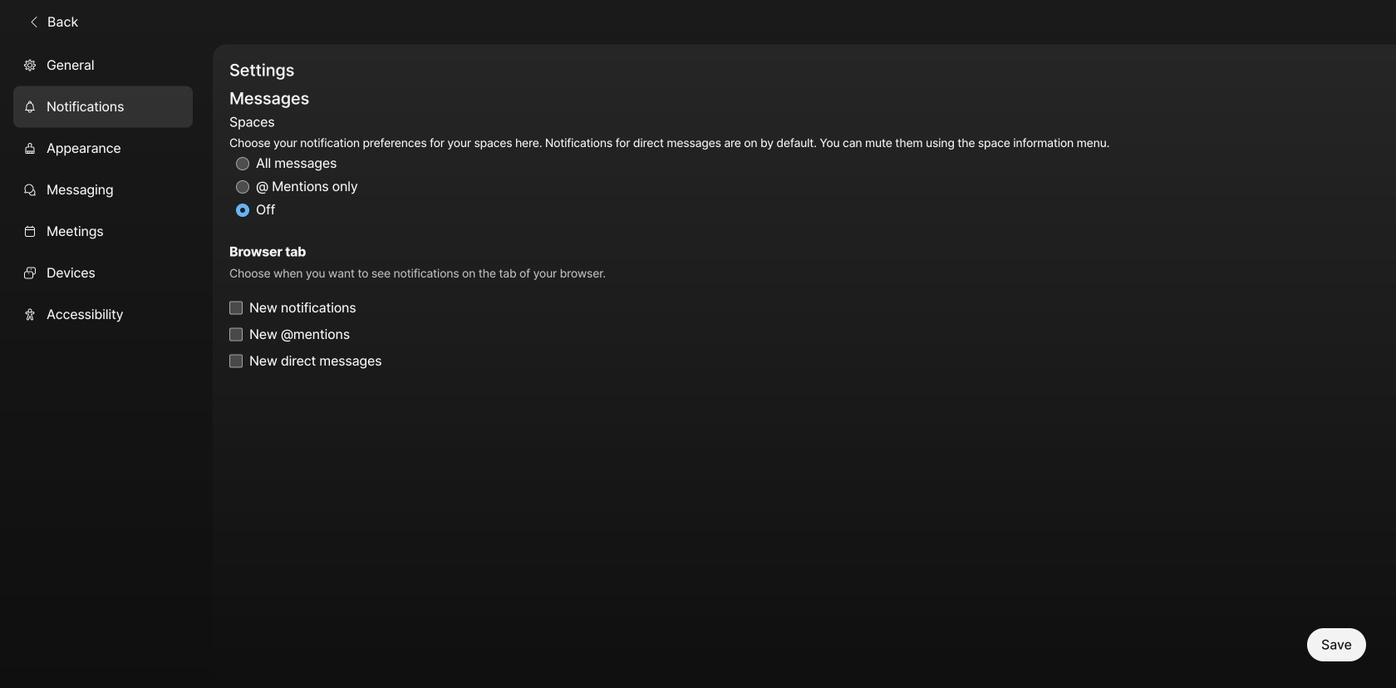 Task type: vqa. For each thing, say whether or not it's contained in the screenshot.
Meetings tab
yes



Task type: describe. For each thing, give the bounding box(es) containing it.
Off radio
[[236, 204, 249, 217]]

@ Mentions only radio
[[236, 180, 249, 194]]

devices tab
[[13, 252, 193, 294]]

settings navigation
[[0, 44, 213, 688]]

meetings tab
[[13, 211, 193, 252]]

general tab
[[13, 44, 193, 86]]

All messages radio
[[236, 157, 249, 170]]



Task type: locate. For each thing, give the bounding box(es) containing it.
messaging tab
[[13, 169, 193, 211]]

appearance tab
[[13, 128, 193, 169]]

notifications tab
[[13, 86, 193, 128]]

option group
[[229, 111, 1110, 222]]

accessibility tab
[[13, 294, 193, 335]]



